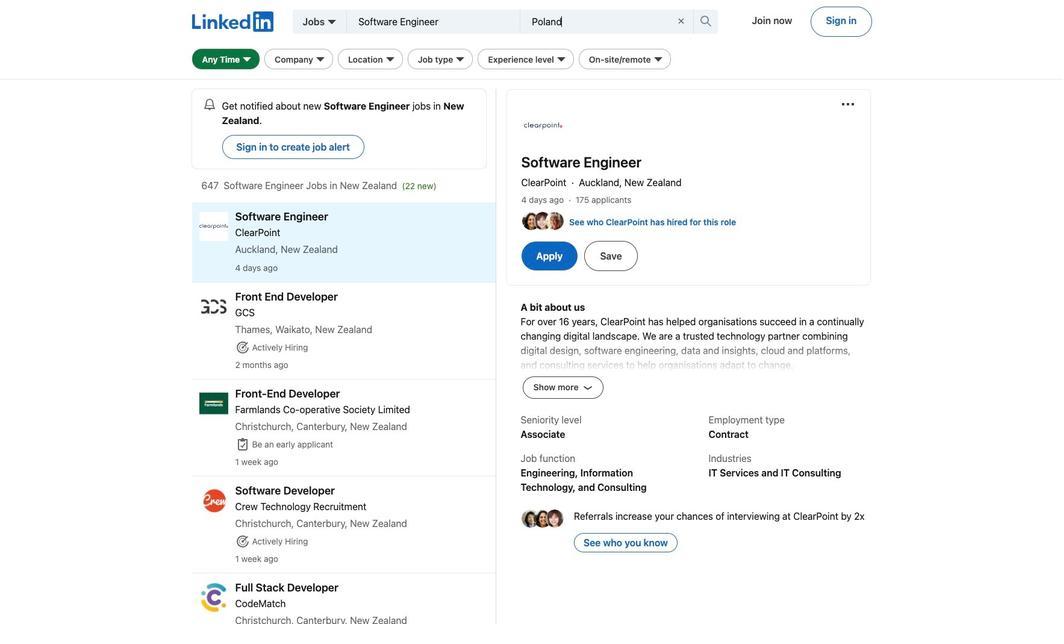 Task type: describe. For each thing, give the bounding box(es) containing it.
Location search field
[[530, 15, 675, 28]]



Task type: locate. For each thing, give the bounding box(es) containing it.
None search field
[[347, 10, 719, 34]]

svg image
[[235, 534, 250, 549]]

Search job titles or companies search field
[[357, 15, 501, 28]]

1 svg image from the top
[[235, 340, 250, 355]]

primary element
[[192, 0, 872, 46]]

svg image
[[235, 340, 250, 355], [235, 437, 250, 452]]

0 vertical spatial svg image
[[235, 340, 250, 355]]

2 svg image from the top
[[235, 437, 250, 452]]

main content
[[192, 89, 496, 624]]

none search field inside primary element
[[347, 10, 719, 34]]

1 vertical spatial svg image
[[235, 437, 250, 452]]

clearpoint image
[[522, 104, 565, 148]]



Task type: vqa. For each thing, say whether or not it's contained in the screenshot.
first svg icon
yes



